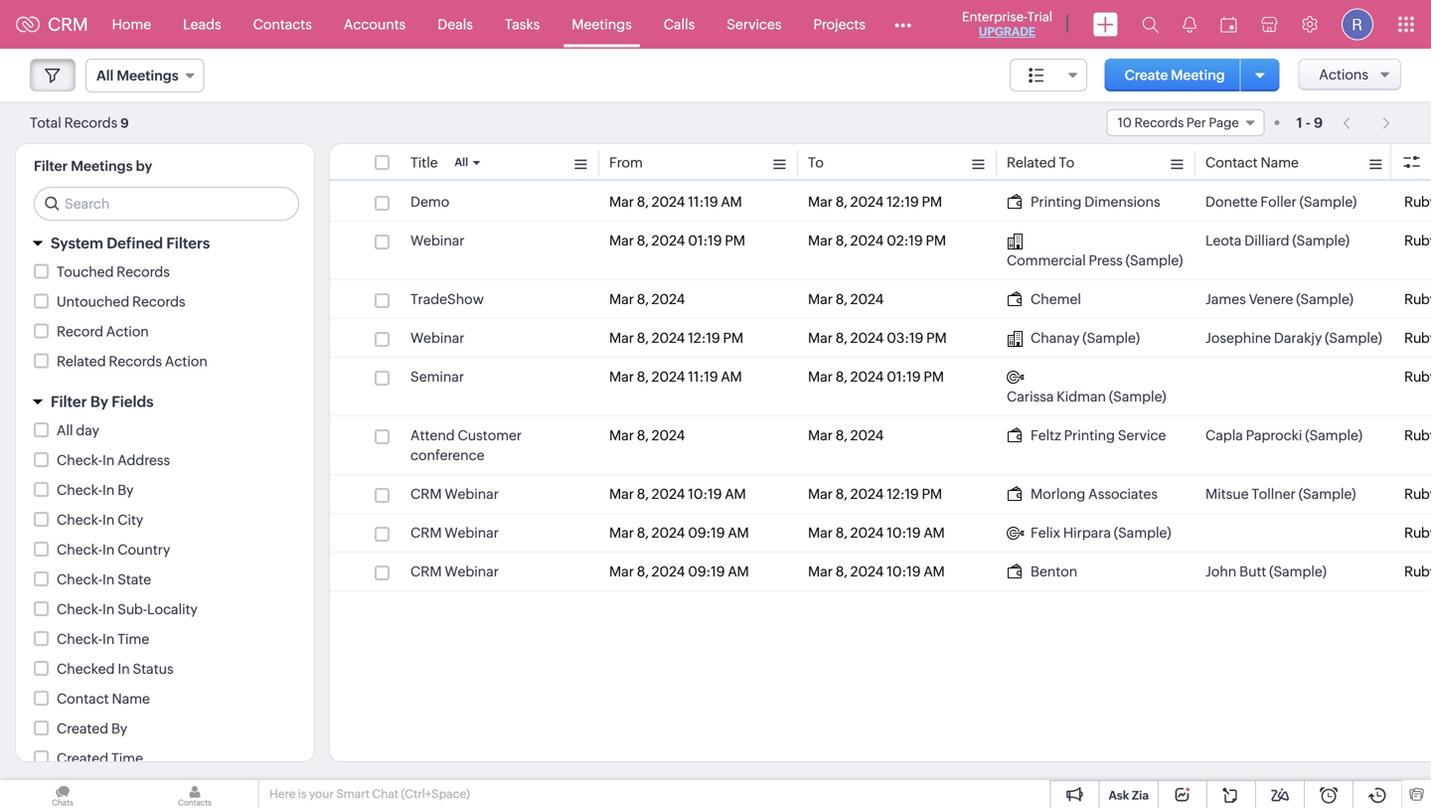 Task type: describe. For each thing, give the bounding box(es) containing it.
3 crm webinar link from the top
[[411, 562, 499, 582]]

webinar for felix hirpara (sample)
[[445, 525, 499, 541]]

home link
[[96, 0, 167, 48]]

filter by fields
[[51, 393, 154, 411]]

mar 8, 2024 03:19 pm
[[808, 330, 947, 346]]

check-in time
[[57, 631, 149, 647]]

checked in status
[[57, 661, 174, 677]]

crm link
[[16, 14, 88, 35]]

1 vertical spatial 12:19
[[688, 330, 721, 346]]

attend customer conference link
[[411, 426, 590, 465]]

record action
[[57, 324, 149, 340]]

create meeting
[[1125, 67, 1226, 83]]

in for country
[[102, 542, 115, 558]]

webinar for benton
[[445, 564, 499, 580]]

0 vertical spatial 01:19
[[688, 233, 722, 249]]

created for created by
[[57, 721, 109, 737]]

services link
[[711, 0, 798, 48]]

chats image
[[0, 781, 125, 808]]

leota dilliard (sample)
[[1206, 233, 1350, 249]]

john butt (sample) link
[[1206, 562, 1327, 582]]

all for all
[[455, 156, 468, 169]]

accounts link
[[328, 0, 422, 48]]

zia
[[1132, 789, 1149, 802]]

tasks link
[[489, 0, 556, 48]]

ruby for mitsue tollner (sample)
[[1405, 486, 1432, 502]]

pm for commercial
[[926, 233, 947, 249]]

pm for carissa
[[924, 369, 945, 385]]

row group containing demo
[[330, 183, 1432, 592]]

projects link
[[798, 0, 882, 48]]

commercial press (sample)
[[1007, 253, 1184, 268]]

chanay
[[1031, 330, 1080, 346]]

(sample) for commercial press (sample)
[[1126, 253, 1184, 268]]

services
[[727, 16, 782, 32]]

mar 8, 2024 11:19 am for mar 8, 2024 01:19 pm
[[610, 369, 743, 385]]

ask zia
[[1109, 789, 1149, 802]]

trial
[[1028, 9, 1053, 24]]

meetings for filter meetings by
[[71, 158, 133, 174]]

printing dimensions
[[1031, 194, 1161, 210]]

am for benton
[[728, 564, 749, 580]]

page
[[1209, 115, 1240, 130]]

records for untouched
[[132, 294, 186, 310]]

webinar for morlong associates
[[445, 486, 499, 502]]

create menu image
[[1094, 12, 1119, 36]]

related for related to
[[1007, 155, 1057, 171]]

ruby for josephine darakjy (sample)
[[1405, 330, 1432, 346]]

Search text field
[[35, 188, 298, 220]]

status
[[133, 661, 174, 677]]

check- for check-in city
[[57, 512, 102, 528]]

0 vertical spatial meetings
[[572, 16, 632, 32]]

felix hirpara (sample) link
[[1007, 523, 1172, 543]]

create meeting button
[[1105, 59, 1246, 91]]

all for all meetings
[[96, 68, 114, 84]]

customer
[[458, 428, 522, 443]]

here is your smart chat (ctrl+space)
[[269, 788, 470, 801]]

check- for check-in country
[[57, 542, 102, 558]]

1 to from the left
[[808, 155, 824, 171]]

untouched
[[57, 294, 129, 310]]

mar 8, 2024 02:19 pm
[[808, 233, 947, 249]]

check- for check-in address
[[57, 452, 102, 468]]

actions
[[1320, 67, 1369, 83]]

check-in address
[[57, 452, 170, 468]]

1 vertical spatial time
[[111, 751, 143, 767]]

related for related records action
[[57, 353, 106, 369]]

1 vertical spatial printing
[[1065, 428, 1116, 443]]

demo
[[411, 194, 450, 210]]

benton link
[[1007, 562, 1078, 582]]

by
[[136, 158, 152, 174]]

feltz printing service
[[1031, 428, 1167, 443]]

11:19 for mar 8, 2024 01:19 pm
[[688, 369, 719, 385]]

deals link
[[422, 0, 489, 48]]

(sample) for donette foller (sample)
[[1300, 194, 1358, 210]]

james venere (sample) link
[[1206, 289, 1354, 309]]

tradeshow
[[411, 291, 484, 307]]

leota dilliard (sample) link
[[1206, 231, 1350, 251]]

darakjy
[[1275, 330, 1323, 346]]

search image
[[1143, 16, 1159, 33]]

All Meetings field
[[86, 59, 204, 92]]

03:19
[[887, 330, 924, 346]]

mar 8, 2024 10:19 am for felix hirpara (sample)
[[808, 525, 945, 541]]

0 vertical spatial printing
[[1031, 194, 1082, 210]]

size image
[[1029, 67, 1045, 85]]

mar 8, 2024 10:19 am for benton
[[808, 564, 945, 580]]

josephine darakjy (sample)
[[1206, 330, 1383, 346]]

meetings for all meetings
[[117, 68, 179, 84]]

profile image
[[1342, 8, 1374, 40]]

1 - 9
[[1297, 115, 1324, 131]]

tradeshow link
[[411, 289, 484, 309]]

meeting
[[1172, 67, 1226, 83]]

all for all day
[[57, 423, 73, 439]]

check-in country
[[57, 542, 170, 558]]

9 for 1 - 9
[[1315, 115, 1324, 131]]

mar 8, 2024 11:19 am for mar 8, 2024 12:19 pm
[[610, 194, 743, 210]]

james venere (sample)
[[1206, 291, 1354, 307]]

calls
[[664, 16, 695, 32]]

attend
[[411, 428, 455, 443]]

(sample) for josephine darakjy (sample)
[[1326, 330, 1383, 346]]

09:19 for benton
[[688, 564, 725, 580]]

11:19 for mar 8, 2024 12:19 pm
[[688, 194, 719, 210]]

(sample) for leota dilliard (sample)
[[1293, 233, 1350, 249]]

commercial
[[1007, 253, 1086, 268]]

dilliard
[[1245, 233, 1290, 249]]

records for touched
[[117, 264, 170, 280]]

am for morlong associates
[[725, 486, 747, 502]]

create
[[1125, 67, 1169, 83]]

ruby for donette foller (sample)
[[1405, 194, 1432, 210]]

Other Modules field
[[882, 8, 925, 40]]

leota
[[1206, 233, 1242, 249]]

chanay (sample)
[[1031, 330, 1141, 346]]

(sample) for felix hirpara (sample)
[[1114, 525, 1172, 541]]

profile element
[[1330, 0, 1386, 48]]

john
[[1206, 564, 1237, 580]]

ask
[[1109, 789, 1130, 802]]

contacts
[[253, 16, 312, 32]]

crm for morlong associates
[[411, 486, 442, 502]]

create menu element
[[1082, 0, 1131, 48]]

1 vertical spatial by
[[118, 482, 134, 498]]

am for printing dimensions
[[721, 194, 743, 210]]

crm for benton
[[411, 564, 442, 580]]

press
[[1089, 253, 1123, 268]]

capla paprocki (sample) link
[[1206, 426, 1363, 445]]

signals image
[[1183, 16, 1197, 33]]

in for by
[[102, 482, 115, 498]]

1
[[1297, 115, 1303, 131]]

ruby for capla paprocki (sample)
[[1405, 428, 1432, 443]]

leads link
[[167, 0, 237, 48]]

records for total
[[64, 115, 118, 131]]

projects
[[814, 16, 866, 32]]

carissa kidman (sample)
[[1007, 389, 1167, 405]]

in for status
[[118, 661, 130, 677]]

2 to from the left
[[1059, 155, 1075, 171]]

mar 8, 2024 12:19 pm for mar 8, 2024 10:19 am
[[808, 486, 943, 502]]

tasks
[[505, 16, 540, 32]]

donette
[[1206, 194, 1258, 210]]

feltz printing service link
[[1007, 426, 1167, 445]]

mitsue tollner (sample)
[[1206, 486, 1357, 502]]

0 vertical spatial contact
[[1206, 155, 1258, 171]]

created time
[[57, 751, 143, 767]]

8 ruby from the top
[[1405, 525, 1432, 541]]

(sample) for john butt (sample)
[[1270, 564, 1327, 580]]

hirpara
[[1064, 525, 1112, 541]]

12:19 for mar 8, 2024 11:19 am
[[887, 194, 919, 210]]

created by
[[57, 721, 128, 737]]

by for created
[[111, 721, 128, 737]]

check- for check-in time
[[57, 631, 102, 647]]

chemel link
[[1007, 289, 1082, 309]]

ruby for james venere (sample)
[[1405, 291, 1432, 307]]

1 horizontal spatial 01:19
[[887, 369, 921, 385]]

enterprise-
[[963, 9, 1028, 24]]

check-in state
[[57, 572, 151, 588]]

(sample) for carissa kidman (sample)
[[1110, 389, 1167, 405]]

host
[[1405, 155, 1432, 171]]

per
[[1187, 115, 1207, 130]]

crm webinar for felix
[[411, 525, 499, 541]]

demo link
[[411, 192, 450, 212]]



Task type: locate. For each thing, give the bounding box(es) containing it.
(sample) right press on the top of the page
[[1126, 253, 1184, 268]]

7 check- from the top
[[57, 631, 102, 647]]

name down checked in status
[[112, 691, 150, 707]]

01:19
[[688, 233, 722, 249], [887, 369, 921, 385]]

fields
[[112, 393, 154, 411]]

webinar link for mar 8, 2024 01:19 pm
[[411, 231, 465, 251]]

None field
[[1010, 59, 1088, 91]]

1 vertical spatial mar 8, 2024 11:19 am
[[610, 369, 743, 385]]

0 vertical spatial by
[[90, 393, 108, 411]]

navigation
[[1334, 108, 1402, 137]]

in up checked in status
[[102, 631, 115, 647]]

in left sub-
[[102, 602, 115, 617]]

to up printing dimensions link
[[1059, 155, 1075, 171]]

records down touched records
[[132, 294, 186, 310]]

(sample) up carissa kidman (sample) link on the right
[[1083, 330, 1141, 346]]

meetings left 'calls' link on the left top of the page
[[572, 16, 632, 32]]

10:19 for benton
[[887, 564, 921, 580]]

pm for morlong
[[922, 486, 943, 502]]

in for sub-
[[102, 602, 115, 617]]

1 mar 8, 2024 11:19 am from the top
[[610, 194, 743, 210]]

1 11:19 from the top
[[688, 194, 719, 210]]

check- down the check-in city
[[57, 542, 102, 558]]

all left day
[[57, 423, 73, 439]]

0 vertical spatial name
[[1261, 155, 1300, 171]]

1 vertical spatial mar 8, 2024 10:19 am
[[808, 525, 945, 541]]

1 check- from the top
[[57, 452, 102, 468]]

filters
[[166, 235, 210, 252]]

filter for filter meetings by
[[34, 158, 68, 174]]

1 vertical spatial created
[[57, 751, 109, 767]]

signals element
[[1171, 0, 1209, 49]]

1 vertical spatial mar 8, 2024 09:19 am
[[610, 564, 749, 580]]

check-in by
[[57, 482, 134, 498]]

related records action
[[57, 353, 208, 369]]

check- up checked at the bottom left
[[57, 631, 102, 647]]

09:19 for felix hirpara (sample)
[[688, 525, 725, 541]]

0 horizontal spatial 01:19
[[688, 233, 722, 249]]

time down created by
[[111, 751, 143, 767]]

0 vertical spatial webinar link
[[411, 231, 465, 251]]

donette foller (sample)
[[1206, 194, 1358, 210]]

by up day
[[90, 393, 108, 411]]

crm webinar link
[[411, 484, 499, 504], [411, 523, 499, 543], [411, 562, 499, 582]]

1 horizontal spatial mar 8, 2024 01:19 pm
[[808, 369, 945, 385]]

mar 8, 2024 09:19 am for benton
[[610, 564, 749, 580]]

meetings left by
[[71, 158, 133, 174]]

checked
[[57, 661, 115, 677]]

calls link
[[648, 0, 711, 48]]

2 crm webinar from the top
[[411, 525, 499, 541]]

0 vertical spatial 09:19
[[688, 525, 725, 541]]

morlong associates
[[1031, 486, 1158, 502]]

(sample) for james venere (sample)
[[1297, 291, 1354, 307]]

is
[[298, 788, 307, 801]]

0 vertical spatial mar 8, 2024 10:19 am
[[610, 486, 747, 502]]

4 ruby from the top
[[1405, 330, 1432, 346]]

in up check-in state
[[102, 542, 115, 558]]

records up fields
[[109, 353, 162, 369]]

filter down total
[[34, 158, 68, 174]]

7 ruby from the top
[[1405, 486, 1432, 502]]

webinar link for mar 8, 2024 12:19 pm
[[411, 328, 465, 348]]

(sample) right paprocki
[[1306, 428, 1363, 443]]

leads
[[183, 16, 221, 32]]

9 down all meetings
[[120, 116, 129, 131]]

title
[[411, 155, 438, 171]]

(sample) right dilliard
[[1293, 233, 1350, 249]]

1 vertical spatial webinar link
[[411, 328, 465, 348]]

1 horizontal spatial contact name
[[1206, 155, 1300, 171]]

paprocki
[[1247, 428, 1303, 443]]

all meetings
[[96, 68, 179, 84]]

1 horizontal spatial action
[[165, 353, 208, 369]]

(sample) right foller
[[1300, 194, 1358, 210]]

check- down all day
[[57, 452, 102, 468]]

venere
[[1249, 291, 1294, 307]]

10:19 for felix hirpara (sample)
[[887, 525, 921, 541]]

2 crm webinar link from the top
[[411, 523, 499, 543]]

seminar link
[[411, 367, 464, 387]]

0 horizontal spatial contact
[[57, 691, 109, 707]]

locality
[[147, 602, 198, 617]]

2 ruby from the top
[[1405, 233, 1432, 249]]

(sample) for mitsue tollner (sample)
[[1299, 486, 1357, 502]]

mar 8, 2024 01:19 pm down from at top
[[610, 233, 746, 249]]

contact name up created by
[[57, 691, 150, 707]]

in left city
[[102, 512, 115, 528]]

4 check- from the top
[[57, 542, 102, 558]]

mar 8, 2024 01:19 pm down "mar 8, 2024 03:19 pm"
[[808, 369, 945, 385]]

0 vertical spatial all
[[96, 68, 114, 84]]

2 mar 8, 2024 11:19 am from the top
[[610, 369, 743, 385]]

2 vertical spatial mar 8, 2024 10:19 am
[[808, 564, 945, 580]]

1 vertical spatial mar 8, 2024 12:19 pm
[[610, 330, 744, 346]]

0 vertical spatial related
[[1007, 155, 1057, 171]]

system defined filters
[[51, 235, 210, 252]]

search element
[[1131, 0, 1171, 49]]

1 vertical spatial 01:19
[[887, 369, 921, 385]]

in down check-in address
[[102, 482, 115, 498]]

crm
[[48, 14, 88, 35], [411, 486, 442, 502], [411, 525, 442, 541], [411, 564, 442, 580]]

meetings inside "field"
[[117, 68, 179, 84]]

3 check- from the top
[[57, 512, 102, 528]]

ruby for leota dilliard (sample)
[[1405, 233, 1432, 249]]

1 09:19 from the top
[[688, 525, 725, 541]]

0 vertical spatial crm webinar
[[411, 486, 499, 502]]

untouched records
[[57, 294, 186, 310]]

josephine darakjy (sample) link
[[1206, 328, 1383, 348]]

(sample) down associates
[[1114, 525, 1172, 541]]

check- for check-in sub-locality
[[57, 602, 102, 617]]

check- down check-in by
[[57, 512, 102, 528]]

2 09:19 from the top
[[688, 564, 725, 580]]

2 vertical spatial by
[[111, 721, 128, 737]]

filter for filter by fields
[[51, 393, 87, 411]]

in for address
[[102, 452, 115, 468]]

09:19
[[688, 525, 725, 541], [688, 564, 725, 580]]

(sample) up service on the right of the page
[[1110, 389, 1167, 405]]

1 horizontal spatial related
[[1007, 155, 1057, 171]]

0 horizontal spatial contact name
[[57, 691, 150, 707]]

1 vertical spatial meetings
[[117, 68, 179, 84]]

1 ruby from the top
[[1405, 194, 1432, 210]]

3 ruby from the top
[[1405, 291, 1432, 307]]

to up mar 8, 2024 02:19 pm
[[808, 155, 824, 171]]

1 horizontal spatial 9
[[1315, 115, 1324, 131]]

(sample) right tollner
[[1299, 486, 1357, 502]]

0 vertical spatial filter
[[34, 158, 68, 174]]

1 webinar link from the top
[[411, 231, 465, 251]]

webinar link up seminar in the left of the page
[[411, 328, 465, 348]]

contact down checked at the bottom left
[[57, 691, 109, 707]]

0 horizontal spatial related
[[57, 353, 106, 369]]

created for created time
[[57, 751, 109, 767]]

related down record
[[57, 353, 106, 369]]

0 horizontal spatial all
[[57, 423, 73, 439]]

2 webinar link from the top
[[411, 328, 465, 348]]

check- down check-in country
[[57, 572, 102, 588]]

0 vertical spatial time
[[118, 631, 149, 647]]

0 horizontal spatial name
[[112, 691, 150, 707]]

morlong associates link
[[1007, 484, 1158, 504]]

(sample) right darakjy
[[1326, 330, 1383, 346]]

home
[[112, 16, 151, 32]]

row group
[[330, 183, 1432, 592]]

9 ruby from the top
[[1405, 564, 1432, 580]]

country
[[118, 542, 170, 558]]

0 vertical spatial created
[[57, 721, 109, 737]]

1 vertical spatial filter
[[51, 393, 87, 411]]

pm for chanay
[[927, 330, 947, 346]]

1 vertical spatial name
[[112, 691, 150, 707]]

time down sub-
[[118, 631, 149, 647]]

city
[[118, 512, 143, 528]]

mitsue tollner (sample) link
[[1206, 484, 1357, 504]]

1 horizontal spatial contact
[[1206, 155, 1258, 171]]

printing down carissa kidman (sample)
[[1065, 428, 1116, 443]]

2 horizontal spatial all
[[455, 156, 468, 169]]

am for carissa kidman (sample)
[[721, 369, 743, 385]]

0 vertical spatial mar 8, 2024 01:19 pm
[[610, 233, 746, 249]]

0 vertical spatial 10:19
[[688, 486, 722, 502]]

logo image
[[16, 16, 40, 32]]

meetings link
[[556, 0, 648, 48]]

related to
[[1007, 155, 1075, 171]]

by inside dropdown button
[[90, 393, 108, 411]]

9 for total records 9
[[120, 116, 129, 131]]

crm webinar link for morlong
[[411, 484, 499, 504]]

all right title
[[455, 156, 468, 169]]

1 crm webinar from the top
[[411, 486, 499, 502]]

webinar link down demo link
[[411, 231, 465, 251]]

3 crm webinar from the top
[[411, 564, 499, 580]]

1 vertical spatial 09:19
[[688, 564, 725, 580]]

by up created time
[[111, 721, 128, 737]]

9 right -
[[1315, 115, 1324, 131]]

total records 9
[[30, 115, 129, 131]]

day
[[76, 423, 99, 439]]

meetings down home
[[117, 68, 179, 84]]

2 vertical spatial meetings
[[71, 158, 133, 174]]

-
[[1306, 115, 1311, 131]]

(sample) up darakjy
[[1297, 291, 1354, 307]]

created down created by
[[57, 751, 109, 767]]

capla paprocki (sample)
[[1206, 428, 1363, 443]]

printing
[[1031, 194, 1082, 210], [1065, 428, 1116, 443]]

touched records
[[57, 264, 170, 280]]

check-in sub-locality
[[57, 602, 198, 617]]

system
[[51, 235, 103, 252]]

10:19
[[688, 486, 722, 502], [887, 525, 921, 541], [887, 564, 921, 580]]

action up filter by fields dropdown button on the left
[[165, 353, 208, 369]]

0 vertical spatial mar 8, 2024 09:19 am
[[610, 525, 749, 541]]

enterprise-trial upgrade
[[963, 9, 1053, 38]]

2 vertical spatial mar 8, 2024 12:19 pm
[[808, 486, 943, 502]]

0 vertical spatial crm webinar link
[[411, 484, 499, 504]]

address
[[118, 452, 170, 468]]

records down defined
[[117, 264, 170, 280]]

crm webinar link for felix
[[411, 523, 499, 543]]

1 vertical spatial 10:19
[[887, 525, 921, 541]]

0 horizontal spatial to
[[808, 155, 824, 171]]

printing dimensions link
[[1007, 192, 1161, 212]]

seminar
[[411, 369, 464, 385]]

contact up donette
[[1206, 155, 1258, 171]]

all up the 'total records 9'
[[96, 68, 114, 84]]

benton
[[1031, 564, 1078, 580]]

1 vertical spatial mar 8, 2024 01:19 pm
[[808, 369, 945, 385]]

in for time
[[102, 631, 115, 647]]

in for city
[[102, 512, 115, 528]]

time
[[118, 631, 149, 647], [111, 751, 143, 767]]

calendar image
[[1221, 16, 1238, 32]]

chemel
[[1031, 291, 1082, 307]]

1 horizontal spatial name
[[1261, 155, 1300, 171]]

0 vertical spatial 11:19
[[688, 194, 719, 210]]

0 horizontal spatial 9
[[120, 116, 129, 131]]

conference
[[411, 447, 485, 463]]

contact
[[1206, 155, 1258, 171], [57, 691, 109, 707]]

related up printing dimensions link
[[1007, 155, 1057, 171]]

mar 8, 2024 12:19 pm for mar 8, 2024 11:19 am
[[808, 194, 943, 210]]

filter up all day
[[51, 393, 87, 411]]

0 horizontal spatial mar 8, 2024 01:19 pm
[[610, 233, 746, 249]]

02:19
[[887, 233, 923, 249]]

6 check- from the top
[[57, 602, 102, 617]]

6 ruby from the top
[[1405, 428, 1432, 443]]

5 check- from the top
[[57, 572, 102, 588]]

(ctrl+space)
[[401, 788, 470, 801]]

check- up check-in time
[[57, 602, 102, 617]]

(sample) for capla paprocki (sample)
[[1306, 428, 1363, 443]]

check-in city
[[57, 512, 143, 528]]

in up check-in by
[[102, 452, 115, 468]]

contacts image
[[132, 781, 258, 808]]

tollner
[[1252, 486, 1297, 502]]

mar 8, 2024
[[610, 291, 686, 307], [808, 291, 884, 307], [610, 428, 686, 443], [808, 428, 884, 443]]

0 vertical spatial mar 8, 2024 11:19 am
[[610, 194, 743, 210]]

(sample) right butt
[[1270, 564, 1327, 580]]

morlong
[[1031, 486, 1086, 502]]

name up foller
[[1261, 155, 1300, 171]]

in left status in the bottom left of the page
[[118, 661, 130, 677]]

john butt (sample)
[[1206, 564, 1327, 580]]

1 vertical spatial contact
[[57, 691, 109, 707]]

josephine
[[1206, 330, 1272, 346]]

check- for check-in by
[[57, 482, 102, 498]]

records up the filter meetings by
[[64, 115, 118, 131]]

1 vertical spatial crm webinar link
[[411, 523, 499, 543]]

records for 10
[[1135, 115, 1185, 130]]

felix hirpara (sample)
[[1031, 525, 1172, 541]]

2 vertical spatial 10:19
[[887, 564, 921, 580]]

12:19 for mar 8, 2024 10:19 am
[[887, 486, 919, 502]]

9 inside the 'total records 9'
[[120, 116, 129, 131]]

all day
[[57, 423, 99, 439]]

accounts
[[344, 16, 406, 32]]

records right 10
[[1135, 115, 1185, 130]]

printing down related to on the top
[[1031, 194, 1082, 210]]

0 vertical spatial mar 8, 2024 12:19 pm
[[808, 194, 943, 210]]

filter inside dropdown button
[[51, 393, 87, 411]]

1 vertical spatial contact name
[[57, 691, 150, 707]]

mar 8, 2024 09:19 am
[[610, 525, 749, 541], [610, 564, 749, 580]]

11:19
[[688, 194, 719, 210], [688, 369, 719, 385]]

1 vertical spatial action
[[165, 353, 208, 369]]

2 created from the top
[[57, 751, 109, 767]]

records for related
[[109, 353, 162, 369]]

all inside "field"
[[96, 68, 114, 84]]

5 ruby from the top
[[1405, 369, 1432, 385]]

0 horizontal spatial action
[[106, 324, 149, 340]]

commercial press (sample) link
[[1007, 231, 1186, 270]]

2 11:19 from the top
[[688, 369, 719, 385]]

ruby for john butt (sample)
[[1405, 564, 1432, 580]]

1 created from the top
[[57, 721, 109, 737]]

donette foller (sample) link
[[1206, 192, 1358, 212]]

0 vertical spatial action
[[106, 324, 149, 340]]

pm for printing
[[922, 194, 943, 210]]

action
[[106, 324, 149, 340], [165, 353, 208, 369]]

records inside field
[[1135, 115, 1185, 130]]

1 mar 8, 2024 09:19 am from the top
[[610, 525, 749, 541]]

2 vertical spatial crm webinar
[[411, 564, 499, 580]]

defined
[[107, 235, 163, 252]]

1 horizontal spatial all
[[96, 68, 114, 84]]

felix
[[1031, 525, 1061, 541]]

in left state
[[102, 572, 115, 588]]

created
[[57, 721, 109, 737], [57, 751, 109, 767]]

am for felix hirpara (sample)
[[728, 525, 749, 541]]

attend customer conference
[[411, 428, 522, 463]]

2 vertical spatial 12:19
[[887, 486, 919, 502]]

1 crm webinar link from the top
[[411, 484, 499, 504]]

check- for check-in state
[[57, 572, 102, 588]]

by for filter
[[90, 393, 108, 411]]

10 Records Per Page field
[[1107, 109, 1265, 136]]

2 check- from the top
[[57, 482, 102, 498]]

name
[[1261, 155, 1300, 171], [112, 691, 150, 707]]

action up related records action
[[106, 324, 149, 340]]

crm webinar for morlong
[[411, 486, 499, 502]]

0 vertical spatial contact name
[[1206, 155, 1300, 171]]

smart
[[336, 788, 370, 801]]

1 horizontal spatial to
[[1059, 155, 1075, 171]]

contact name up donette
[[1206, 155, 1300, 171]]

1 vertical spatial crm webinar
[[411, 525, 499, 541]]

2 vertical spatial crm webinar link
[[411, 562, 499, 582]]

in for state
[[102, 572, 115, 588]]

mar 8, 2024 09:19 am for felix hirpara (sample)
[[610, 525, 749, 541]]

by up city
[[118, 482, 134, 498]]

created up created time
[[57, 721, 109, 737]]

2 mar 8, 2024 09:19 am from the top
[[610, 564, 749, 580]]

check- up the check-in city
[[57, 482, 102, 498]]

1 vertical spatial related
[[57, 353, 106, 369]]

chanay (sample) link
[[1007, 328, 1141, 348]]

2 vertical spatial all
[[57, 423, 73, 439]]

0 vertical spatial 12:19
[[887, 194, 919, 210]]

crm for felix hirpara (sample)
[[411, 525, 442, 541]]

sub-
[[118, 602, 147, 617]]

your
[[309, 788, 334, 801]]

1 vertical spatial 11:19
[[688, 369, 719, 385]]

1 vertical spatial all
[[455, 156, 468, 169]]



Task type: vqa. For each thing, say whether or not it's contained in the screenshot.


